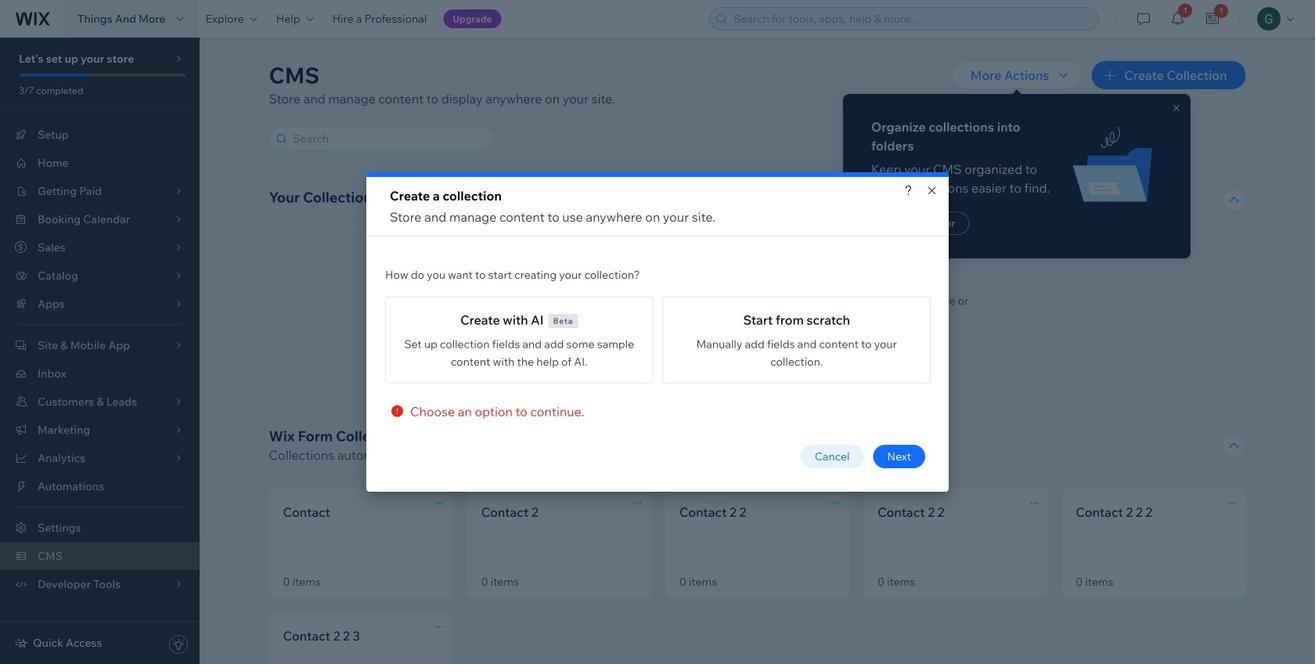 Task type: vqa. For each thing, say whether or not it's contained in the screenshot.
to
no



Task type: locate. For each thing, give the bounding box(es) containing it.
Search for tools, apps, help & more... field
[[729, 8, 1094, 30]]



Task type: describe. For each thing, give the bounding box(es) containing it.
Search field
[[289, 128, 489, 150]]

sidebar element
[[0, 38, 200, 664]]



